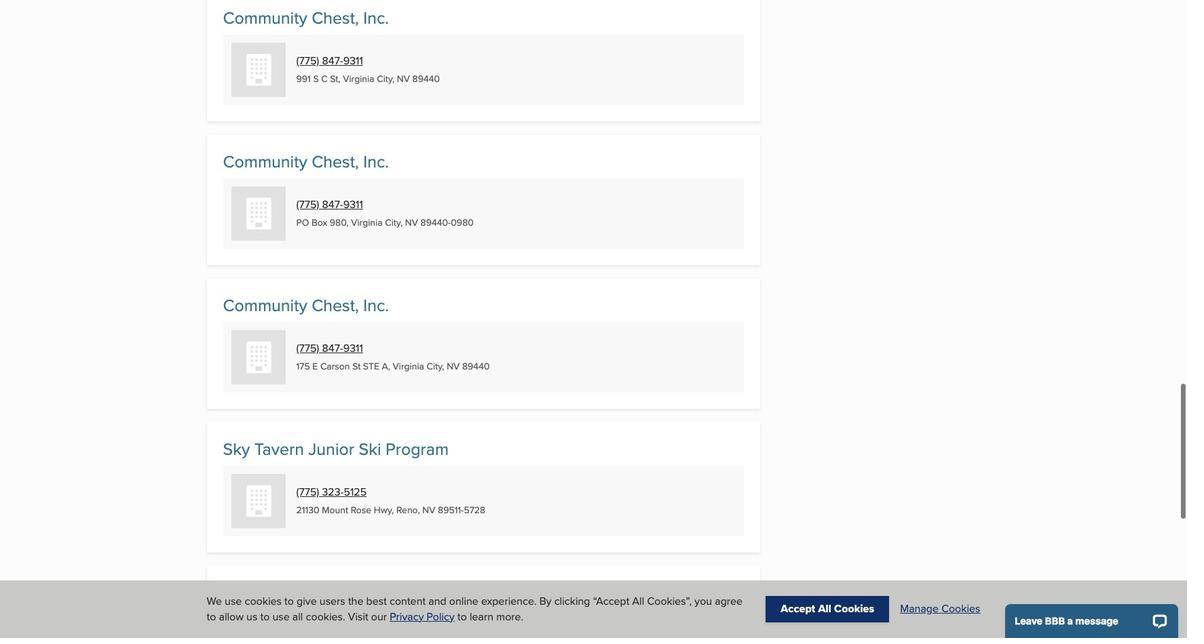 Task type: describe. For each thing, give the bounding box(es) containing it.
manage cookies
[[900, 602, 981, 617]]

inc. for (775) 847-9311 175 e carson st ste a , virginia city, nv 89440
[[363, 291, 389, 316]]

nv inside (775) 847-9311 175 e carson st ste a , virginia city, nv 89440
[[447, 358, 460, 372]]

847- for (775) 847-9311 po box 980 , virginia city, nv 89440-0980
[[322, 195, 343, 211]]

all inside button
[[818, 602, 831, 617]]

united
[[223, 579, 272, 604]]

carson
[[320, 358, 350, 372]]

sky tavern junior ski program link
[[223, 435, 449, 460]]

united cerebral palsy of nevada link
[[223, 579, 465, 604]]

cookies",
[[647, 594, 692, 610]]

nevada
[[407, 579, 465, 604]]

hwy
[[374, 502, 392, 515]]

all
[[292, 609, 303, 625]]

best
[[366, 594, 387, 610]]

learn
[[470, 609, 494, 625]]

(775) 847-9311 link for (775) 847-9311 991 s c st , virginia city, nv 89440
[[296, 51, 363, 67]]

community for (775) 847-9311 991 s c st , virginia city, nv 89440
[[223, 3, 307, 28]]

ski
[[359, 435, 381, 460]]

to left allow
[[207, 609, 216, 625]]

community for (775) 847-9311 po box 980 , virginia city, nv 89440-0980
[[223, 147, 307, 172]]

s
[[313, 70, 319, 84]]

program
[[386, 435, 449, 460]]

nv inside (775) 847-9311 po box 980 , virginia city, nv 89440-0980
[[405, 214, 418, 228]]

9311 for (775) 847-9311 991 s c st , virginia city, nv 89440
[[343, 51, 363, 67]]

5728
[[464, 502, 486, 515]]

city, inside (775) 847-9311 175 e carson st ste a , virginia city, nv 89440
[[427, 358, 444, 372]]

89440 inside (775) 847-9311 991 s c st , virginia city, nv 89440
[[412, 70, 440, 84]]

community chest, inc. link for (775) 847-9311 991 s c st , virginia city, nv 89440
[[223, 3, 389, 28]]

and
[[429, 594, 446, 610]]

visit
[[348, 609, 368, 625]]

community chest, inc. for (775) 847-9311 175 e carson st ste a , virginia city, nv 89440
[[223, 291, 389, 316]]

323-
[[322, 483, 344, 498]]

po
[[296, 214, 309, 228]]

community chest, inc. link for (775) 847-9311 175 e carson st ste a , virginia city, nv 89440
[[223, 291, 389, 316]]

by
[[539, 594, 552, 610]]

c
[[321, 70, 328, 84]]

847- for (775) 847-9311 175 e carson st ste a , virginia city, nv 89440
[[322, 339, 343, 355]]

to right us
[[260, 609, 270, 625]]

the
[[348, 594, 363, 610]]

virginia inside (775) 847-9311 po box 980 , virginia city, nv 89440-0980
[[351, 214, 383, 228]]

city, inside (775) 847-9311 po box 980 , virginia city, nv 89440-0980
[[385, 214, 403, 228]]

to left learn
[[458, 609, 467, 625]]

21130
[[296, 502, 319, 515]]

community chest, inc. for (775) 847-9311 po box 980 , virginia city, nv 89440-0980
[[223, 147, 389, 172]]

89511-
[[438, 502, 464, 515]]

cookies inside button
[[942, 602, 981, 617]]

community chest, inc. link for (775) 847-9311 po box 980 , virginia city, nv 89440-0980
[[223, 147, 389, 172]]

st for (775) 847-9311 175 e carson st ste a , virginia city, nv 89440
[[352, 358, 361, 372]]

privacy policy link
[[390, 609, 455, 625]]

of
[[388, 579, 403, 604]]

cerebral
[[277, 579, 341, 604]]

rose
[[351, 502, 371, 515]]

cookies inside button
[[834, 602, 874, 617]]

us
[[246, 609, 258, 625]]

980
[[330, 214, 346, 228]]

city, inside (775) 847-9311 991 s c st , virginia city, nv 89440
[[377, 70, 395, 84]]

manage cookies button
[[900, 602, 981, 618]]

give
[[297, 594, 317, 610]]

1 horizontal spatial use
[[273, 609, 290, 625]]

accept all cookies
[[781, 602, 874, 617]]

junior
[[309, 435, 354, 460]]

privacy policy to learn more.
[[390, 609, 523, 625]]

st for (775) 847-9311 991 s c st , virginia city, nv 89440
[[330, 70, 338, 84]]

cookies.
[[306, 609, 345, 625]]

(775) for (775) 847-9311 po box 980 , virginia city, nv 89440-0980
[[296, 195, 319, 211]]

inc. for (775) 847-9311 991 s c st , virginia city, nv 89440
[[363, 3, 389, 28]]

inc. for (775) 847-9311 po box 980 , virginia city, nv 89440-0980
[[363, 147, 389, 172]]

policy
[[427, 609, 455, 625]]

cookies
[[245, 594, 282, 610]]

, inside (775) 323-5125 21130 mount rose hwy , reno, nv 89511-5728
[[392, 502, 394, 515]]

chest, for (775) 847-9311 po box 980 , virginia city, nv 89440-0980
[[312, 147, 359, 172]]

community for (775) 847-9311 175 e carson st ste a , virginia city, nv 89440
[[223, 291, 307, 316]]

991
[[296, 70, 311, 84]]

0 horizontal spatial use
[[225, 594, 242, 610]]

agree
[[715, 594, 743, 610]]



Task type: vqa. For each thing, say whether or not it's contained in the screenshot.
Community Chest, Inc.
yes



Task type: locate. For each thing, give the bounding box(es) containing it.
cookies
[[834, 602, 874, 617], [942, 602, 981, 617]]

virginia
[[343, 70, 374, 84], [351, 214, 383, 228], [393, 358, 424, 372]]

0 vertical spatial community chest, inc.
[[223, 3, 389, 28]]

1 9311 from the top
[[343, 51, 363, 67]]

9311 inside (775) 847-9311 175 e carson st ste a , virginia city, nv 89440
[[343, 339, 363, 355]]

1 (775) 847-9311 link from the top
[[296, 51, 363, 67]]

(775) 847-9311 link for (775) 847-9311 175 e carson st ste a , virginia city, nv 89440
[[296, 339, 363, 355]]

ste
[[363, 358, 379, 372]]

all right ""accept"
[[632, 594, 644, 610]]

1 vertical spatial community chest, inc.
[[223, 147, 389, 172]]

1 horizontal spatial 89440
[[462, 358, 490, 372]]

community chest, inc.
[[223, 3, 389, 28], [223, 147, 389, 172], [223, 291, 389, 316]]

inc.
[[363, 3, 389, 28], [363, 147, 389, 172], [363, 291, 389, 316]]

(775)
[[296, 51, 319, 67], [296, 195, 319, 211], [296, 339, 319, 355], [296, 483, 319, 498]]

1 (775) from the top
[[296, 51, 319, 67]]

2 community from the top
[[223, 147, 307, 172]]

, right ste
[[388, 358, 390, 372]]

(775) 323-5125 21130 mount rose hwy , reno, nv 89511-5728
[[296, 483, 486, 515]]

89440 inside (775) 847-9311 175 e carson st ste a , virginia city, nv 89440
[[462, 358, 490, 372]]

0 vertical spatial chest,
[[312, 3, 359, 28]]

inc. up (775) 847-9311 991 s c st , virginia city, nv 89440
[[363, 3, 389, 28]]

4 (775) from the top
[[296, 483, 319, 498]]

virginia inside (775) 847-9311 175 e carson st ste a , virginia city, nv 89440
[[393, 358, 424, 372]]

1 vertical spatial city,
[[385, 214, 403, 228]]

nv
[[397, 70, 410, 84], [405, 214, 418, 228], [447, 358, 460, 372], [422, 502, 435, 515]]

1 horizontal spatial all
[[818, 602, 831, 617]]

united cerebral palsy of nevada
[[223, 579, 465, 604]]

847- inside (775) 847-9311 175 e carson st ste a , virginia city, nv 89440
[[322, 339, 343, 355]]

2 vertical spatial city,
[[427, 358, 444, 372]]

community
[[223, 3, 307, 28], [223, 147, 307, 172], [223, 291, 307, 316]]

(775) 847-9311 link up "carson"
[[296, 339, 363, 355]]

manage
[[900, 602, 939, 617]]

use
[[225, 594, 242, 610], [273, 609, 290, 625]]

2 vertical spatial chest,
[[312, 291, 359, 316]]

2 vertical spatial 9311
[[343, 339, 363, 355]]

1 horizontal spatial st
[[352, 358, 361, 372]]

clicking
[[554, 594, 590, 610]]

2 vertical spatial virginia
[[393, 358, 424, 372]]

0 vertical spatial city,
[[377, 70, 395, 84]]

1 cookies from the left
[[834, 602, 874, 617]]

accept all cookies button
[[766, 597, 889, 623]]

reno,
[[396, 502, 420, 515]]

online
[[449, 594, 478, 610]]

community chest, inc. link
[[223, 3, 389, 28], [223, 147, 389, 172], [223, 291, 389, 316]]

0 vertical spatial (775) 847-9311 link
[[296, 51, 363, 67]]

community chest, inc. up 175
[[223, 291, 389, 316]]

(775) inside (775) 847-9311 po box 980 , virginia city, nv 89440-0980
[[296, 195, 319, 211]]

3 847- from the top
[[322, 339, 343, 355]]

community chest, inc. link up 991
[[223, 3, 389, 28]]

0 vertical spatial community
[[223, 3, 307, 28]]

0 horizontal spatial st
[[330, 70, 338, 84]]

inc. up (775) 847-9311 175 e carson st ste a , virginia city, nv 89440
[[363, 291, 389, 316]]

847- inside (775) 847-9311 po box 980 , virginia city, nv 89440-0980
[[322, 195, 343, 211]]

use right we
[[225, 594, 242, 610]]

st inside (775) 847-9311 175 e carson st ste a , virginia city, nv 89440
[[352, 358, 361, 372]]

0980
[[451, 214, 474, 228]]

1 vertical spatial chest,
[[312, 147, 359, 172]]

city, left the 89440-
[[385, 214, 403, 228]]

2 vertical spatial (775) 847-9311 link
[[296, 339, 363, 355]]

2 (775) from the top
[[296, 195, 319, 211]]

community chest, inc. up 991
[[223, 3, 389, 28]]

cookies right manage
[[942, 602, 981, 617]]

, inside (775) 847-9311 991 s c st , virginia city, nv 89440
[[338, 70, 340, 84]]

2 vertical spatial community chest, inc.
[[223, 291, 389, 316]]

,
[[338, 70, 340, 84], [346, 214, 349, 228], [388, 358, 390, 372], [392, 502, 394, 515]]

accept
[[781, 602, 816, 617]]

to left give
[[284, 594, 294, 610]]

3 chest, from the top
[[312, 291, 359, 316]]

we use cookies to give users the best content and online experience. by clicking "accept all cookies", you agree to allow us to use all cookies. visit our
[[207, 594, 743, 625]]

(775) 847-9311 link
[[296, 51, 363, 67], [296, 195, 363, 211], [296, 339, 363, 355]]

(775) up the po
[[296, 195, 319, 211]]

(775) 847-9311 po box 980 , virginia city, nv 89440-0980
[[296, 195, 474, 228]]

to
[[284, 594, 294, 610], [207, 609, 216, 625], [260, 609, 270, 625], [458, 609, 467, 625]]

2 (775) 847-9311 link from the top
[[296, 195, 363, 211]]

847- for (775) 847-9311 991 s c st , virginia city, nv 89440
[[322, 51, 343, 67]]

, left "reno,"
[[392, 502, 394, 515]]

(775) 847-9311 link up c
[[296, 51, 363, 67]]

847- up 980
[[322, 195, 343, 211]]

city, right c
[[377, 70, 395, 84]]

2 vertical spatial 847-
[[322, 339, 343, 355]]

sky
[[223, 435, 250, 460]]

virginia inside (775) 847-9311 991 s c st , virginia city, nv 89440
[[343, 70, 374, 84]]

2 vertical spatial community chest, inc. link
[[223, 291, 389, 316]]

(775) 323-5125 link
[[296, 483, 367, 498]]

3 community from the top
[[223, 291, 307, 316]]

chest, up (775) 847-9311 991 s c st , virginia city, nv 89440
[[312, 3, 359, 28]]

chest, for (775) 847-9311 175 e carson st ste a , virginia city, nv 89440
[[312, 291, 359, 316]]

use left all
[[273, 609, 290, 625]]

chest, for (775) 847-9311 991 s c st , virginia city, nv 89440
[[312, 3, 359, 28]]

1 vertical spatial 847-
[[322, 195, 343, 211]]

3 (775) 847-9311 link from the top
[[296, 339, 363, 355]]

community chest, inc. for (775) 847-9311 991 s c st , virginia city, nv 89440
[[223, 3, 389, 28]]

847- up "carson"
[[322, 339, 343, 355]]

2 847- from the top
[[322, 195, 343, 211]]

2 community chest, inc. from the top
[[223, 147, 389, 172]]

3 community chest, inc. link from the top
[[223, 291, 389, 316]]

0 horizontal spatial cookies
[[834, 602, 874, 617]]

(775) inside (775) 847-9311 175 e carson st ste a , virginia city, nv 89440
[[296, 339, 319, 355]]

, inside (775) 847-9311 po box 980 , virginia city, nv 89440-0980
[[346, 214, 349, 228]]

847- inside (775) 847-9311 991 s c st , virginia city, nv 89440
[[322, 51, 343, 67]]

5125
[[344, 483, 367, 498]]

all inside we use cookies to give users the best content and online experience. by clicking "accept all cookies", you agree to allow us to use all cookies. visit our
[[632, 594, 644, 610]]

all right accept
[[818, 602, 831, 617]]

inc. up (775) 847-9311 po box 980 , virginia city, nv 89440-0980
[[363, 147, 389, 172]]

1 847- from the top
[[322, 51, 343, 67]]

box
[[312, 214, 327, 228]]

0 vertical spatial inc.
[[363, 3, 389, 28]]

2 vertical spatial inc.
[[363, 291, 389, 316]]

9311 inside (775) 847-9311 991 s c st , virginia city, nv 89440
[[343, 51, 363, 67]]

2 9311 from the top
[[343, 195, 363, 211]]

3 (775) from the top
[[296, 339, 319, 355]]

, right box
[[346, 214, 349, 228]]

1 vertical spatial (775) 847-9311 link
[[296, 195, 363, 211]]

0 vertical spatial 89440
[[412, 70, 440, 84]]

, inside (775) 847-9311 175 e carson st ste a , virginia city, nv 89440
[[388, 358, 390, 372]]

1 vertical spatial community chest, inc. link
[[223, 147, 389, 172]]

we
[[207, 594, 222, 610]]

175
[[296, 358, 310, 372]]

, right c
[[338, 70, 340, 84]]

1 vertical spatial community
[[223, 147, 307, 172]]

2 vertical spatial community
[[223, 291, 307, 316]]

(775) up 991
[[296, 51, 319, 67]]

847-
[[322, 51, 343, 67], [322, 195, 343, 211], [322, 339, 343, 355]]

st inside (775) 847-9311 991 s c st , virginia city, nv 89440
[[330, 70, 338, 84]]

(775) for (775) 847-9311 991 s c st , virginia city, nv 89440
[[296, 51, 319, 67]]

0 vertical spatial virginia
[[343, 70, 374, 84]]

0 vertical spatial st
[[330, 70, 338, 84]]

(775) for (775) 847-9311 175 e carson st ste a , virginia city, nv 89440
[[296, 339, 319, 355]]

0 vertical spatial 847-
[[322, 51, 343, 67]]

virginia right c
[[343, 70, 374, 84]]

users
[[320, 594, 345, 610]]

community chest, inc. link up 175
[[223, 291, 389, 316]]

chest, up "carson"
[[312, 291, 359, 316]]

(775) for (775) 323-5125 21130 mount rose hwy , reno, nv 89511-5728
[[296, 483, 319, 498]]

1 horizontal spatial cookies
[[942, 602, 981, 617]]

0 vertical spatial community chest, inc. link
[[223, 3, 389, 28]]

1 chest, from the top
[[312, 3, 359, 28]]

(775) 847-9311 991 s c st , virginia city, nv 89440
[[296, 51, 440, 84]]

experience.
[[481, 594, 537, 610]]

a
[[382, 358, 388, 372]]

1 community chest, inc. link from the top
[[223, 3, 389, 28]]

all
[[632, 594, 644, 610], [818, 602, 831, 617]]

(775) up 21130 on the left bottom of page
[[296, 483, 319, 498]]

more.
[[496, 609, 523, 625]]

1 vertical spatial 9311
[[343, 195, 363, 211]]

89440
[[412, 70, 440, 84], [462, 358, 490, 372]]

9311
[[343, 51, 363, 67], [343, 195, 363, 211], [343, 339, 363, 355]]

(775) inside (775) 847-9311 991 s c st , virginia city, nv 89440
[[296, 51, 319, 67]]

2 inc. from the top
[[363, 147, 389, 172]]

0 horizontal spatial 89440
[[412, 70, 440, 84]]

content
[[390, 594, 426, 610]]

st
[[330, 70, 338, 84], [352, 358, 361, 372]]

3 9311 from the top
[[343, 339, 363, 355]]

0 horizontal spatial all
[[632, 594, 644, 610]]

89440-
[[421, 214, 451, 228]]

tavern
[[254, 435, 304, 460]]

(775) 847-9311 link up 980
[[296, 195, 363, 211]]

"accept
[[593, 594, 630, 610]]

mount
[[322, 502, 348, 515]]

community chest, inc. link up the po
[[223, 147, 389, 172]]

1 vertical spatial 89440
[[462, 358, 490, 372]]

e
[[312, 358, 318, 372]]

9311 for (775) 847-9311 175 e carson st ste a , virginia city, nv 89440
[[343, 339, 363, 355]]

st left ste
[[352, 358, 361, 372]]

palsy
[[345, 579, 384, 604]]

sky tavern junior ski program
[[223, 435, 449, 460]]

1 inc. from the top
[[363, 3, 389, 28]]

(775) 847-9311 175 e carson st ste a , virginia city, nv 89440
[[296, 339, 490, 372]]

9311 inside (775) 847-9311 po box 980 , virginia city, nv 89440-0980
[[343, 195, 363, 211]]

cookies right accept
[[834, 602, 874, 617]]

city, right a
[[427, 358, 444, 372]]

st right c
[[330, 70, 338, 84]]

virginia right 980
[[351, 214, 383, 228]]

2 chest, from the top
[[312, 147, 359, 172]]

(775) 847-9311 link for (775) 847-9311 po box 980 , virginia city, nv 89440-0980
[[296, 195, 363, 211]]

you
[[695, 594, 712, 610]]

(775) up 175
[[296, 339, 319, 355]]

1 vertical spatial inc.
[[363, 147, 389, 172]]

virginia right a
[[393, 358, 424, 372]]

9311 for (775) 847-9311 po box 980 , virginia city, nv 89440-0980
[[343, 195, 363, 211]]

(775) inside (775) 323-5125 21130 mount rose hwy , reno, nv 89511-5728
[[296, 483, 319, 498]]

allow
[[219, 609, 244, 625]]

nv inside (775) 323-5125 21130 mount rose hwy , reno, nv 89511-5728
[[422, 502, 435, 515]]

chest, up 980
[[312, 147, 359, 172]]

chest,
[[312, 3, 359, 28], [312, 147, 359, 172], [312, 291, 359, 316]]

847- up c
[[322, 51, 343, 67]]

privacy
[[390, 609, 424, 625]]

nv inside (775) 847-9311 991 s c st , virginia city, nv 89440
[[397, 70, 410, 84]]

our
[[371, 609, 387, 625]]

community chest, inc. up the po
[[223, 147, 389, 172]]

3 inc. from the top
[[363, 291, 389, 316]]

2 cookies from the left
[[942, 602, 981, 617]]

city,
[[377, 70, 395, 84], [385, 214, 403, 228], [427, 358, 444, 372]]

1 vertical spatial st
[[352, 358, 361, 372]]

3 community chest, inc. from the top
[[223, 291, 389, 316]]

1 community chest, inc. from the top
[[223, 3, 389, 28]]

0 vertical spatial 9311
[[343, 51, 363, 67]]

1 vertical spatial virginia
[[351, 214, 383, 228]]

1 community from the top
[[223, 3, 307, 28]]

2 community chest, inc. link from the top
[[223, 147, 389, 172]]



